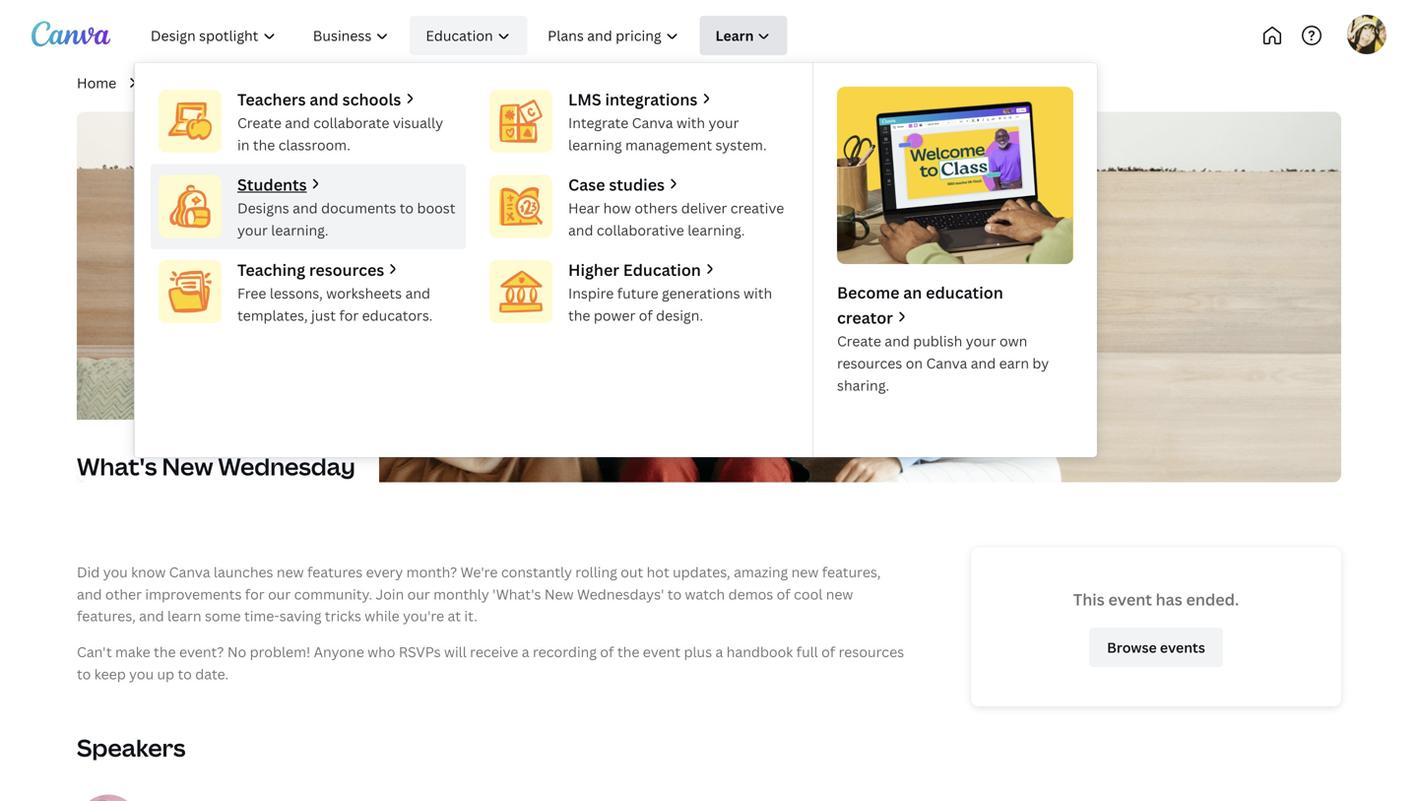 Task type: describe. For each thing, give the bounding box(es) containing it.
creator
[[837, 307, 894, 328]]

will
[[444, 642, 467, 661]]

free
[[237, 284, 266, 302]]

integrations
[[605, 89, 698, 110]]

this event has ended.
[[1074, 589, 1240, 610]]

canva inside canva events link
[[148, 73, 189, 92]]

cool
[[794, 585, 823, 603]]

has
[[1156, 589, 1183, 610]]

and inside the hear how others deliver creative and collaborative learning.
[[569, 221, 594, 239]]

canva inside integrate canva with your learning management system.
[[632, 113, 673, 132]]

educators.
[[362, 306, 433, 324]]

problem!
[[250, 642, 311, 661]]

become an education creator
[[837, 282, 1004, 328]]

teaching
[[237, 259, 306, 280]]

1 vertical spatial wednesday
[[218, 450, 356, 482]]

canva events
[[148, 73, 237, 92]]

plus
[[684, 642, 712, 661]]

generations
[[662, 284, 741, 302]]

improvements
[[145, 585, 242, 603]]

integrate
[[569, 113, 629, 132]]

know
[[131, 562, 166, 581]]

boost
[[417, 199, 456, 217]]

teachers and schools
[[237, 89, 401, 110]]

0 vertical spatial event
[[1109, 589, 1153, 610]]

own
[[1000, 332, 1028, 350]]

hear how others deliver creative and collaborative learning.
[[569, 199, 785, 239]]

your for lms integrations
[[709, 113, 739, 132]]

and left earn
[[971, 354, 996, 373]]

learning
[[569, 135, 622, 154]]

you inside did you know canva launches new features every month? we're constantly rolling out hot updates, amazing new features, and other improvements for our community. join our monthly 'what's new wednesdays' to watch demos of cool new features, and learn some time-saving tricks while you're at it.
[[103, 562, 128, 581]]

make
[[115, 642, 150, 661]]

case studies
[[569, 174, 665, 195]]

collaborative
[[597, 221, 685, 239]]

case
[[569, 174, 605, 195]]

home link
[[77, 72, 116, 94]]

learning. inside designs and documents to boost your learning.
[[271, 221, 329, 239]]

can't make the event? no problem! anyone who rsvps will receive a recording of the event plus a handbook full of resources to keep you up to date.
[[77, 642, 905, 683]]

1 a from the left
[[522, 642, 530, 661]]

you inside can't make the event? no problem! anyone who rsvps will receive a recording of the event plus a handbook full of resources to keep you up to date.
[[129, 665, 154, 683]]

documents
[[321, 199, 396, 217]]

with inside integrate canva with your learning management system.
[[677, 113, 706, 132]]

canva inside create and publish your own resources on canva and earn by sharing.
[[927, 354, 968, 373]]

for inside did you know canva launches new features every month? we're constantly rolling out hot updates, amazing new features, and other improvements for our community. join our monthly 'what's new wednesdays' to watch demos of cool new features, and learn some time-saving tricks while you're at it.
[[245, 585, 265, 603]]

create and collaborate visually in the classroom.
[[237, 113, 443, 154]]

learn
[[168, 607, 202, 625]]

0 vertical spatial features,
[[822, 562, 881, 581]]

some
[[205, 607, 241, 625]]

the down the wednesdays'
[[618, 642, 640, 661]]

and left learn
[[139, 607, 164, 625]]

0 horizontal spatial new
[[277, 562, 304, 581]]

features
[[307, 562, 363, 581]]

no
[[227, 642, 247, 661]]

education inside education 'popup button'
[[426, 26, 493, 45]]

top level navigation element
[[134, 16, 1098, 457]]

power
[[594, 306, 636, 324]]

we're
[[461, 562, 498, 581]]

templates,
[[237, 306, 308, 324]]

higher
[[569, 259, 620, 280]]

the inside create and collaborate visually in the classroom.
[[253, 135, 275, 154]]

inspire
[[569, 284, 614, 302]]

future
[[617, 284, 659, 302]]

wednesdays'
[[577, 585, 664, 603]]

updates,
[[673, 562, 731, 581]]

teaching resources
[[237, 259, 384, 280]]

month?
[[407, 562, 457, 581]]

ended.
[[1187, 589, 1240, 610]]

earn
[[1000, 354, 1030, 373]]

create and publish your own resources on canva and earn by sharing.
[[837, 332, 1050, 395]]

education inside education menu
[[623, 259, 701, 280]]

up
[[157, 665, 174, 683]]

system.
[[716, 135, 767, 154]]

0 vertical spatial what's new wednesday
[[269, 73, 427, 92]]

resources inside can't make the event? no problem! anyone who rsvps will receive a recording of the event plus a handbook full of resources to keep you up to date.
[[839, 642, 905, 661]]

by
[[1033, 354, 1050, 373]]

can't
[[77, 642, 112, 661]]

2 a from the left
[[716, 642, 724, 661]]

you're
[[403, 607, 444, 625]]

event?
[[179, 642, 224, 661]]

and inside create and collaborate visually in the classroom.
[[285, 113, 310, 132]]

hear
[[569, 199, 600, 217]]

1 our from the left
[[268, 585, 291, 603]]

other
[[105, 585, 142, 603]]

while
[[365, 607, 400, 625]]

to down can't
[[77, 665, 91, 683]]

create for become an education creator
[[837, 332, 882, 350]]

designs
[[237, 199, 289, 217]]

join
[[376, 585, 404, 603]]

designs and documents to boost your learning.
[[237, 199, 456, 239]]

education
[[926, 282, 1004, 303]]

canva events link
[[148, 72, 237, 94]]

hot
[[647, 562, 670, 581]]

0 vertical spatial new
[[317, 73, 347, 92]]

0 vertical spatial resources
[[309, 259, 384, 280]]

and down did
[[77, 585, 102, 603]]

higher education
[[569, 259, 701, 280]]

it.
[[464, 607, 478, 625]]

in
[[237, 135, 250, 154]]

schools
[[343, 89, 401, 110]]

recording
[[533, 642, 597, 661]]



Task type: locate. For each thing, give the bounding box(es) containing it.
event left plus
[[643, 642, 681, 661]]

1 vertical spatial your
[[237, 221, 268, 239]]

0 horizontal spatial learning.
[[271, 221, 329, 239]]

a right receive
[[522, 642, 530, 661]]

a right plus
[[716, 642, 724, 661]]

0 horizontal spatial education
[[426, 26, 493, 45]]

integrate canva with your learning management system.
[[569, 113, 767, 154]]

0 vertical spatial you
[[103, 562, 128, 581]]

of inside inspire future generations with the power of design.
[[639, 306, 653, 324]]

launches
[[214, 562, 273, 581]]

with up management
[[677, 113, 706, 132]]

0 horizontal spatial what's
[[77, 450, 157, 482]]

watch
[[685, 585, 725, 603]]

new left features
[[277, 562, 304, 581]]

for inside 'free lessons, worksheets and templates, just for educators.'
[[339, 306, 359, 324]]

lessons,
[[270, 284, 323, 302]]

0 horizontal spatial create
[[237, 113, 282, 132]]

1 horizontal spatial with
[[744, 284, 773, 302]]

1 vertical spatial what's new wednesday
[[77, 450, 356, 482]]

to right up at left
[[178, 665, 192, 683]]

0 horizontal spatial new
[[162, 450, 213, 482]]

2 horizontal spatial new
[[545, 585, 574, 603]]

deliver
[[682, 199, 727, 217]]

every
[[366, 562, 403, 581]]

1 vertical spatial resources
[[837, 354, 903, 373]]

monthly
[[434, 585, 489, 603]]

publish
[[914, 332, 963, 350]]

your for become an education creator
[[966, 332, 997, 350]]

1 vertical spatial new
[[162, 450, 213, 482]]

2 learning. from the left
[[688, 221, 745, 239]]

wednesday
[[350, 73, 427, 92], [218, 450, 356, 482]]

canva down integrations at the top of page
[[632, 113, 673, 132]]

out
[[621, 562, 644, 581]]

1 horizontal spatial learning.
[[688, 221, 745, 239]]

for right just
[[339, 306, 359, 324]]

0 vertical spatial what's
[[269, 73, 314, 92]]

handbook
[[727, 642, 793, 661]]

you up other at the bottom left
[[103, 562, 128, 581]]

canva down publish
[[927, 354, 968, 373]]

1 vertical spatial with
[[744, 284, 773, 302]]

canva inside did you know canva launches new features every month? we're constantly rolling out hot updates, amazing new features, and other improvements for our community. join our monthly 'what's new wednesdays' to watch demos of cool new features, and learn some time-saving tricks while you're at it.
[[169, 562, 210, 581]]

1 vertical spatial features,
[[77, 607, 136, 625]]

1 vertical spatial you
[[129, 665, 154, 683]]

2 vertical spatial new
[[545, 585, 574, 603]]

resources right full
[[839, 642, 905, 661]]

did
[[77, 562, 100, 581]]

education menu
[[134, 63, 1098, 457]]

1 horizontal spatial what's
[[269, 73, 314, 92]]

sharing.
[[837, 376, 890, 395]]

learning. inside the hear how others deliver creative and collaborative learning.
[[688, 221, 745, 239]]

and down students
[[293, 199, 318, 217]]

lms
[[569, 89, 602, 110]]

with
[[677, 113, 706, 132], [744, 284, 773, 302]]

to inside designs and documents to boost your learning.
[[400, 199, 414, 217]]

0 vertical spatial with
[[677, 113, 706, 132]]

learning. down deliver
[[688, 221, 745, 239]]

1 vertical spatial for
[[245, 585, 265, 603]]

collaborate
[[314, 113, 390, 132]]

'what's
[[493, 585, 541, 603]]

tricks
[[325, 607, 362, 625]]

inspire future generations with the power of design.
[[569, 284, 773, 324]]

anyone
[[314, 642, 364, 661]]

did you know canva launches new features every month? we're constantly rolling out hot updates, amazing new features, and other improvements for our community. join our monthly 'what's new wednesdays' to watch demos of cool new features, and learn some time-saving tricks while you're at it.
[[77, 562, 881, 625]]

worksheets
[[326, 284, 402, 302]]

0 vertical spatial wednesday
[[350, 73, 427, 92]]

receive
[[470, 642, 519, 661]]

features, down other at the bottom left
[[77, 607, 136, 625]]

your up system.
[[709, 113, 739, 132]]

the up up at left
[[154, 642, 176, 661]]

education up the visually
[[426, 26, 493, 45]]

of left 'cool'
[[777, 585, 791, 603]]

keep
[[94, 665, 126, 683]]

new inside did you know canva launches new features every month? we're constantly rolling out hot updates, amazing new features, and other improvements for our community. join our monthly 'what's new wednesdays' to watch demos of cool new features, and learn some time-saving tricks while you're at it.
[[545, 585, 574, 603]]

0 horizontal spatial a
[[522, 642, 530, 661]]

new
[[277, 562, 304, 581], [792, 562, 819, 581], [826, 585, 854, 603]]

of right recording
[[600, 642, 614, 661]]

what's
[[269, 73, 314, 92], [77, 450, 157, 482]]

to down hot
[[668, 585, 682, 603]]

of
[[639, 306, 653, 324], [777, 585, 791, 603], [600, 642, 614, 661], [822, 642, 836, 661]]

your left own
[[966, 332, 997, 350]]

1 horizontal spatial our
[[408, 585, 430, 603]]

just
[[311, 306, 336, 324]]

demos
[[729, 585, 774, 603]]

you down 'make'
[[129, 665, 154, 683]]

create inside create and publish your own resources on canva and earn by sharing.
[[837, 332, 882, 350]]

rsvps
[[399, 642, 441, 661]]

this
[[1074, 589, 1105, 610]]

1 horizontal spatial for
[[339, 306, 359, 324]]

learning. up teaching resources
[[271, 221, 329, 239]]

classroom.
[[279, 135, 351, 154]]

1 vertical spatial what's
[[77, 450, 157, 482]]

teachers
[[237, 89, 306, 110]]

visually
[[393, 113, 443, 132]]

you
[[103, 562, 128, 581], [129, 665, 154, 683]]

become
[[837, 282, 900, 303]]

of down "future"
[[639, 306, 653, 324]]

0 horizontal spatial features,
[[77, 607, 136, 625]]

lms integrations
[[569, 89, 698, 110]]

2 horizontal spatial new
[[826, 585, 854, 603]]

0 vertical spatial your
[[709, 113, 739, 132]]

1 horizontal spatial features,
[[822, 562, 881, 581]]

and inside 'free lessons, worksheets and templates, just for educators.'
[[406, 284, 431, 302]]

constantly
[[501, 562, 572, 581]]

event inside can't make the event? no problem! anyone who rsvps will receive a recording of the event plus a handbook full of resources to keep you up to date.
[[643, 642, 681, 661]]

the right in
[[253, 135, 275, 154]]

what's new wednesday
[[269, 73, 427, 92], [77, 450, 356, 482]]

2 our from the left
[[408, 585, 430, 603]]

event
[[1109, 589, 1153, 610], [643, 642, 681, 661]]

the down inspire
[[569, 306, 591, 324]]

0 horizontal spatial with
[[677, 113, 706, 132]]

to inside did you know canva launches new features every month? we're constantly rolling out hot updates, amazing new features, and other improvements for our community. join our monthly 'what's new wednesdays' to watch demos of cool new features, and learn some time-saving tricks while you're at it.
[[668, 585, 682, 603]]

2 horizontal spatial your
[[966, 332, 997, 350]]

1 horizontal spatial a
[[716, 642, 724, 661]]

0 vertical spatial for
[[339, 306, 359, 324]]

management
[[626, 135, 712, 154]]

for up time-
[[245, 585, 265, 603]]

create inside create and collaborate visually in the classroom.
[[237, 113, 282, 132]]

1 horizontal spatial event
[[1109, 589, 1153, 610]]

our up time-
[[268, 585, 291, 603]]

education
[[426, 26, 493, 45], [623, 259, 701, 280]]

time-
[[244, 607, 280, 625]]

2 vertical spatial your
[[966, 332, 997, 350]]

canva left events
[[148, 73, 189, 92]]

of right full
[[822, 642, 836, 661]]

our
[[268, 585, 291, 603], [408, 585, 430, 603]]

0 horizontal spatial your
[[237, 221, 268, 239]]

studies
[[609, 174, 665, 195]]

and up the collaborate
[[310, 89, 339, 110]]

amazing
[[734, 562, 788, 581]]

to left boost
[[400, 199, 414, 217]]

education up "future"
[[623, 259, 701, 280]]

how
[[604, 199, 632, 217]]

1 horizontal spatial you
[[129, 665, 154, 683]]

new right 'cool'
[[826, 585, 854, 603]]

resources up sharing.
[[837, 354, 903, 373]]

our up you're at the left
[[408, 585, 430, 603]]

home
[[77, 73, 116, 92]]

event left 'has'
[[1109, 589, 1153, 610]]

saving
[[280, 607, 322, 625]]

events
[[193, 73, 237, 92]]

rolling
[[576, 562, 618, 581]]

1 horizontal spatial new
[[317, 73, 347, 92]]

0 vertical spatial education
[[426, 26, 493, 45]]

and down hear on the left
[[569, 221, 594, 239]]

and up educators.
[[406, 284, 431, 302]]

on
[[906, 354, 923, 373]]

the
[[253, 135, 275, 154], [569, 306, 591, 324], [154, 642, 176, 661], [618, 642, 640, 661]]

1 vertical spatial event
[[643, 642, 681, 661]]

1 horizontal spatial education
[[623, 259, 701, 280]]

resources up worksheets
[[309, 259, 384, 280]]

and
[[310, 89, 339, 110], [285, 113, 310, 132], [293, 199, 318, 217], [569, 221, 594, 239], [406, 284, 431, 302], [885, 332, 910, 350], [971, 354, 996, 373], [77, 585, 102, 603], [139, 607, 164, 625]]

resources inside create and publish your own resources on canva and earn by sharing.
[[837, 354, 903, 373]]

free lessons, worksheets and templates, just for educators.
[[237, 284, 433, 324]]

create
[[237, 113, 282, 132], [837, 332, 882, 350]]

with right generations
[[744, 284, 773, 302]]

1 horizontal spatial create
[[837, 332, 882, 350]]

features, up 'cool'
[[822, 562, 881, 581]]

1 vertical spatial education
[[623, 259, 701, 280]]

and inside designs and documents to boost your learning.
[[293, 199, 318, 217]]

and up on
[[885, 332, 910, 350]]

your inside integrate canva with your learning management system.
[[709, 113, 739, 132]]

your inside create and publish your own resources on canva and earn by sharing.
[[966, 332, 997, 350]]

full
[[797, 642, 819, 661]]

your down 'designs'
[[237, 221, 268, 239]]

your inside designs and documents to boost your learning.
[[237, 221, 268, 239]]

resources
[[309, 259, 384, 280], [837, 354, 903, 373], [839, 642, 905, 661]]

canva up improvements
[[169, 562, 210, 581]]

others
[[635, 199, 678, 217]]

1 learning. from the left
[[271, 221, 329, 239]]

1 horizontal spatial new
[[792, 562, 819, 581]]

community.
[[294, 585, 373, 603]]

0 horizontal spatial for
[[245, 585, 265, 603]]

0 horizontal spatial event
[[643, 642, 681, 661]]

speakers
[[77, 731, 186, 763]]

0 horizontal spatial you
[[103, 562, 128, 581]]

create for teachers and schools
[[237, 113, 282, 132]]

with inside inspire future generations with the power of design.
[[744, 284, 773, 302]]

creative
[[731, 199, 785, 217]]

create down creator
[[837, 332, 882, 350]]

create down teachers
[[237, 113, 282, 132]]

of inside did you know canva launches new features every month? we're constantly rolling out hot updates, amazing new features, and other improvements for our community. join our monthly 'what's new wednesdays' to watch demos of cool new features, and learn some time-saving tricks while you're at it.
[[777, 585, 791, 603]]

1 vertical spatial create
[[837, 332, 882, 350]]

1 horizontal spatial your
[[709, 113, 739, 132]]

who
[[368, 642, 396, 661]]

new up 'cool'
[[792, 562, 819, 581]]

features,
[[822, 562, 881, 581], [77, 607, 136, 625]]

0 horizontal spatial our
[[268, 585, 291, 603]]

0 vertical spatial create
[[237, 113, 282, 132]]

date.
[[195, 665, 229, 683]]

for
[[339, 306, 359, 324], [245, 585, 265, 603]]

2 vertical spatial resources
[[839, 642, 905, 661]]

the inside inspire future generations with the power of design.
[[569, 306, 591, 324]]

and up classroom.
[[285, 113, 310, 132]]



Task type: vqa. For each thing, say whether or not it's contained in the screenshot.
top features,
yes



